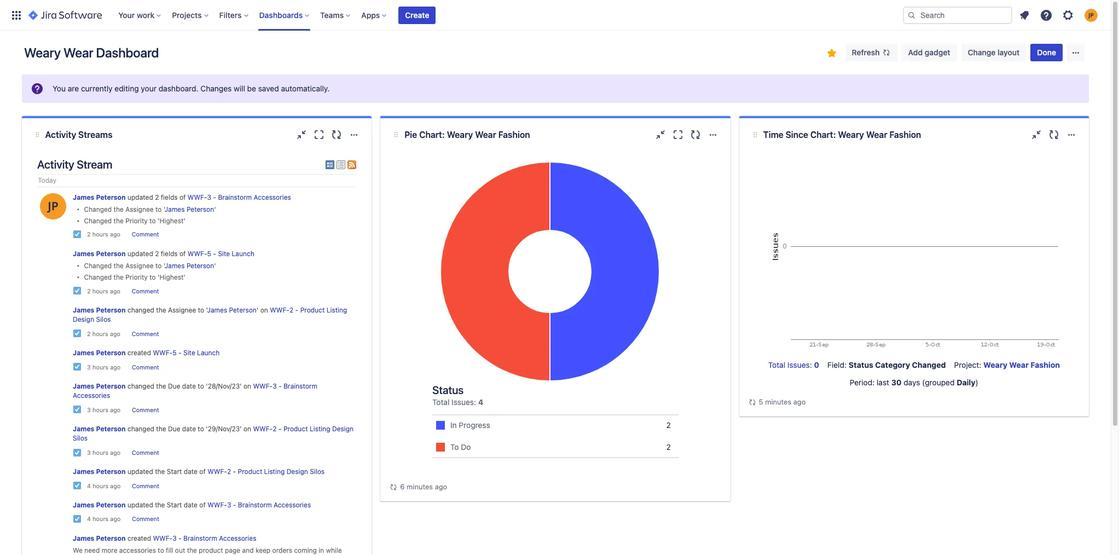 Task type: locate. For each thing, give the bounding box(es) containing it.
start up james peterson updated the start date of wwf-3 - brainstorm accessories
[[167, 468, 182, 476]]

total inside status total issues: 4
[[433, 398, 450, 407]]

1 chart: from the left
[[419, 130, 445, 140]]

of
[[180, 193, 186, 201], [180, 250, 186, 258], [199, 468, 206, 476], [199, 501, 206, 509]]

2 vertical spatial 5
[[759, 398, 764, 406]]

dashboards button
[[256, 6, 314, 24]]

wwf-3 - brainstorm accessories link for updated the start date of
[[208, 501, 311, 509]]

saved
[[258, 84, 279, 93]]

2 vertical spatial on
[[244, 425, 251, 433]]

2 vertical spatial 4
[[87, 516, 91, 523]]

2 'highest' from the top
[[158, 273, 186, 282]]

comment link for james peterson created wwf-5 - site launch
[[132, 364, 159, 370]]

1 vertical spatial start
[[167, 501, 182, 509]]

1 horizontal spatial launch
[[232, 250, 254, 258]]

changed down james peterson created wwf-5 - site launch
[[128, 382, 154, 390]]

priority up james peterson updated 2 fields of wwf-5 - site launch changed the assignee to ' james peterson ' changed the priority to 'highest' at the left
[[126, 217, 148, 225]]

0 horizontal spatial design
[[73, 316, 94, 324]]

create button
[[399, 6, 436, 24]]

status up period: on the bottom of the page
[[849, 360, 874, 370]]

date
[[182, 382, 196, 390], [182, 425, 196, 433], [184, 468, 198, 476], [184, 501, 198, 509]]

1 updated from the top
[[128, 193, 153, 201]]

1 vertical spatial 2 hours ago
[[87, 288, 120, 294]]

wwf-5 - site launch link
[[188, 250, 254, 258], [153, 349, 220, 357]]

wwf-5 - site launch link for created
[[153, 349, 220, 357]]

an arrow curved in a circular way on the button that refreshes the dashboard image
[[748, 398, 757, 407]]

fill
[[166, 546, 173, 555]]

0 vertical spatial assignee
[[126, 205, 154, 213]]

1 horizontal spatial 5
[[207, 250, 211, 258]]

1 horizontal spatial chart:
[[811, 130, 836, 140]]

comment link down james peterson created wwf-5 - site launch
[[132, 364, 159, 370]]

1 wwf-2 - product listing design silos from the top
[[73, 306, 347, 324]]

james for james peterson changed the due date to '29/nov/23' on
[[73, 425, 94, 433]]

wwf-2 - product listing design silos for wwf-2 - product listing design silos link related to '29/nov/23'
[[73, 425, 354, 443]]

0 vertical spatial launch
[[232, 250, 254, 258]]

field:
[[828, 360, 847, 370]]

activity
[[45, 130, 76, 140], [37, 158, 74, 171]]

0 vertical spatial start
[[167, 468, 182, 476]]

2 3 hours ago from the top
[[87, 407, 121, 413]]

1 horizontal spatial total
[[769, 360, 786, 370]]

1 vertical spatial activity
[[37, 158, 74, 171]]

peterson inside james peterson created wwf-3 - brainstorm accessories we need more accessories to fill out the product page and keep orders coming in while
[[96, 534, 126, 542]]

comment link
[[132, 231, 159, 238], [132, 288, 159, 294], [132, 331, 159, 337], [132, 364, 159, 370], [132, 407, 159, 413], [132, 449, 159, 456], [132, 483, 159, 489], [132, 516, 159, 523]]

projects button
[[169, 6, 213, 24]]

comment link for james peterson changed the due date to '28/nov/23' on
[[132, 407, 159, 413]]

0 vertical spatial wwf-5 - site launch link
[[188, 250, 254, 258]]

2 vertical spatial design
[[287, 468, 308, 476]]

more actions for activity streams gadget image
[[348, 128, 361, 141]]

date down james peterson updated the start date of wwf-2 - product listing design silos
[[184, 501, 198, 509]]

time since chart: weary wear fashion
[[764, 130, 922, 140]]

2 horizontal spatial fashion
[[1031, 360, 1061, 370]]

help image
[[1040, 8, 1054, 22]]

refresh activity streams image
[[330, 128, 344, 141]]

refresh
[[852, 48, 880, 57]]

comment down james peterson created wwf-5 - site launch
[[132, 364, 159, 370]]

comment link up the james peterson changed the due date to '29/nov/23' on
[[132, 407, 159, 413]]

comment for ' on
[[132, 331, 159, 337]]

2 changed from the top
[[128, 382, 154, 390]]

0 vertical spatial issues:
[[788, 360, 812, 370]]

1 horizontal spatial design
[[287, 468, 308, 476]]

2 vertical spatial wwf-2 - product listing design silos link
[[208, 468, 325, 476]]

4 hours ago
[[87, 483, 121, 489], [87, 516, 121, 523]]

created up james peterson changed the due date to '28/nov/23' on
[[128, 349, 151, 357]]

be
[[247, 84, 256, 93]]

1 horizontal spatial issues:
[[788, 360, 812, 370]]

2 wwf-2 - product listing design silos from the top
[[73, 425, 354, 443]]

minutes inside the "pie chart: weary wear fashion" region
[[407, 482, 433, 491]]

peterson for james peterson updated 2 fields of wwf-5 - site launch changed the assignee to ' james peterson ' changed the priority to 'highest'
[[96, 250, 126, 258]]

james for james peterson updated 2 fields of wwf-5 - site launch changed the assignee to ' james peterson ' changed the priority to 'highest'
[[73, 250, 94, 258]]

assignee inside james peterson updated 2 fields of wwf-5 - site launch changed the assignee to ' james peterson ' changed the priority to 'highest'
[[126, 262, 154, 270]]

changed for changed the due date to '28/nov/23' on
[[128, 382, 154, 390]]

1 vertical spatial minutes
[[407, 482, 433, 491]]

changed inside time since chart: weary wear fashion region
[[913, 360, 946, 370]]

maximize activity streams image
[[313, 128, 326, 141]]

1 fields from the top
[[161, 193, 178, 201]]

comment link up james peterson updated 2 fields of wwf-5 - site launch changed the assignee to ' james peterson ' changed the priority to 'highest' at the left
[[132, 231, 159, 238]]

2 hours ago for updated 2 fields of
[[87, 288, 120, 294]]

2 vertical spatial silos
[[310, 468, 325, 476]]

1 vertical spatial total
[[433, 398, 450, 407]]

'
[[164, 205, 165, 213], [214, 205, 216, 213], [164, 262, 165, 270], [214, 262, 216, 270], [206, 306, 207, 314], [257, 306, 259, 314]]

2 horizontal spatial silos
[[310, 468, 325, 476]]

date for james peterson updated the start date of wwf-2 - product listing design silos
[[184, 468, 198, 476]]

3 inside wwf-3 - brainstorm accessories
[[273, 382, 277, 390]]

jira software image
[[28, 8, 102, 22], [28, 8, 102, 22]]

priority for wwf-3 - brainstorm accessories
[[126, 217, 148, 225]]

comment link for james peterson updated the start date of wwf-3 - brainstorm accessories
[[132, 516, 159, 523]]

1 vertical spatial product
[[284, 425, 308, 433]]

banner containing your work
[[0, 0, 1112, 31]]

priority up james peterson changed the assignee to ' james peterson ' on
[[126, 273, 148, 282]]

last
[[877, 378, 890, 387]]

total issues: 0 field: status category changed project: weary wear fashion
[[769, 360, 1061, 370]]

due down wwf-3 - brainstorm accessories
[[168, 425, 180, 433]]

priority inside the james peterson updated 2 fields of wwf-3 - brainstorm accessories changed the assignee to ' james peterson ' changed the priority to 'highest'
[[126, 217, 148, 225]]

0 horizontal spatial total
[[433, 398, 450, 407]]

4 for james peterson updated the start date of wwf-2 - product listing design silos
[[87, 483, 91, 489]]

2 start from the top
[[167, 501, 182, 509]]

1 horizontal spatial status
[[849, 360, 874, 370]]

comment link up james peterson created wwf-5 - site launch
[[132, 331, 159, 337]]

ago inside the "pie chart: weary wear fashion" region
[[435, 482, 448, 491]]

2 task image from the top
[[73, 329, 82, 338]]

0 vertical spatial due
[[168, 382, 180, 390]]

launch
[[232, 250, 254, 258], [197, 349, 220, 357]]

1 vertical spatial design
[[332, 425, 354, 433]]

2 chart: from the left
[[811, 130, 836, 140]]

project:
[[955, 360, 982, 370]]

hours for james peterson changed the due date to '29/nov/23' on
[[93, 449, 108, 456]]

product for topmost wwf-2 - product listing design silos link
[[300, 306, 325, 314]]

fields
[[161, 193, 178, 201], [161, 250, 178, 258]]

0 horizontal spatial minutes
[[407, 482, 433, 491]]

1 due from the top
[[168, 382, 180, 390]]

3 changed from the top
[[128, 425, 154, 433]]

2 created from the top
[[128, 534, 151, 542]]

status inside status total issues: 4
[[433, 384, 464, 396]]

0 vertical spatial status
[[849, 360, 874, 370]]

'highest' inside the james peterson updated 2 fields of wwf-3 - brainstorm accessories changed the assignee to ' james peterson ' changed the priority to 'highest'
[[158, 217, 186, 225]]

4 hours ago for james peterson updated the start date of wwf-3 - brainstorm accessories
[[87, 516, 121, 523]]

2 horizontal spatial design
[[332, 425, 354, 433]]

3 updated from the top
[[128, 468, 153, 476]]

accessories inside wwf-3 - brainstorm accessories
[[73, 392, 110, 400]]

progress
[[459, 421, 490, 430]]

fields for wwf-5 - site launch
[[161, 250, 178, 258]]

priority inside james peterson updated 2 fields of wwf-5 - site launch changed the assignee to ' james peterson ' changed the priority to 'highest'
[[126, 273, 148, 282]]

0 vertical spatial total
[[769, 360, 786, 370]]

fields inside the james peterson updated 2 fields of wwf-3 - brainstorm accessories changed the assignee to ' james peterson ' changed the priority to 'highest'
[[161, 193, 178, 201]]

1 vertical spatial 3 hours ago
[[87, 407, 121, 413]]

comment link up james peterson updated the start date of wwf-3 - brainstorm accessories
[[132, 483, 159, 489]]

comment down the james peterson changed the due date to '29/nov/23' on
[[132, 449, 159, 456]]

1 vertical spatial 5
[[173, 349, 177, 357]]

apps
[[362, 10, 380, 19]]

james peterson updated 2 fields of wwf-5 - site launch changed the assignee to ' james peterson ' changed the priority to 'highest'
[[73, 250, 254, 282]]

updated for james peterson updated the start date of wwf-3 - brainstorm accessories
[[128, 501, 153, 509]]

status up in
[[433, 384, 464, 396]]

stream
[[77, 158, 112, 171]]

1 vertical spatial launch
[[197, 349, 220, 357]]

total
[[769, 360, 786, 370], [433, 398, 450, 407]]

fashion
[[499, 130, 530, 140], [890, 130, 922, 140], [1031, 360, 1061, 370]]

task image for james peterson changed the due date to '29/nov/23' on
[[73, 448, 82, 457]]

'highest'
[[158, 217, 186, 225], [158, 273, 186, 282]]

1 vertical spatial listing
[[310, 425, 331, 433]]

1 vertical spatial issues:
[[452, 398, 476, 407]]

- inside james peterson updated 2 fields of wwf-5 - site launch changed the assignee to ' james peterson ' changed the priority to 'highest'
[[213, 250, 216, 258]]

comment up james peterson updated the start date of wwf-3 - brainstorm accessories
[[132, 483, 159, 489]]

task image
[[73, 230, 82, 239], [73, 329, 82, 338], [73, 405, 82, 414], [73, 515, 82, 524]]

3 inside james peterson created wwf-3 - brainstorm accessories we need more accessories to fill out the product page and keep orders coming in while
[[173, 534, 177, 542]]

wwf- inside james peterson created wwf-3 - brainstorm accessories we need more accessories to fill out the product page and keep orders coming in while
[[153, 534, 173, 542]]

updated inside the james peterson updated 2 fields of wwf-3 - brainstorm accessories changed the assignee to ' james peterson ' changed the priority to 'highest'
[[128, 193, 153, 201]]

to
[[156, 205, 162, 213], [150, 217, 156, 225], [156, 262, 162, 270], [150, 273, 156, 282], [198, 306, 204, 314], [198, 382, 204, 390], [198, 425, 204, 433], [158, 546, 164, 555]]

activity for activity streams
[[45, 130, 76, 140]]

3 hours ago for changed the due date to '29/nov/23' on
[[87, 449, 121, 456]]

james peterson image
[[40, 193, 66, 219]]

3 3 hours ago from the top
[[87, 449, 121, 456]]

0 vertical spatial design
[[73, 316, 94, 324]]

1 vertical spatial wwf-5 - site launch link
[[153, 349, 220, 357]]

4 task image from the top
[[73, 481, 82, 490]]

accessories
[[119, 546, 156, 555]]

peterson for james peterson created wwf-3 - brainstorm accessories we need more accessories to fill out the product page and keep orders coming in while
[[96, 534, 126, 542]]

activity for activity stream
[[37, 158, 74, 171]]

comment link for ' on
[[132, 331, 159, 337]]

keep
[[256, 546, 271, 555]]

hours for james peterson updated the start date of wwf-2 - product listing design silos
[[93, 483, 109, 489]]

chart: right pie
[[419, 130, 445, 140]]

changed down james peterson changed the due date to '28/nov/23' on
[[128, 425, 154, 433]]

wwf-2 - product listing design silos
[[73, 306, 347, 324], [73, 425, 354, 443]]

5 right an arrow curved in a circular way on the button that refreshes the dashboard icon
[[759, 398, 764, 406]]

weary up you on the left
[[24, 45, 61, 60]]

1 2 hours ago from the top
[[87, 231, 120, 238]]

comment for james peterson created wwf-5 - site launch
[[132, 364, 159, 370]]

task image
[[73, 287, 82, 295], [73, 363, 82, 371], [73, 448, 82, 457], [73, 481, 82, 490]]

0 horizontal spatial status
[[433, 384, 464, 396]]

1 vertical spatial on
[[244, 382, 251, 390]]

wwf- inside the james peterson updated 2 fields of wwf-3 - brainstorm accessories changed the assignee to ' james peterson ' changed the priority to 'highest'
[[188, 193, 207, 201]]

assignee inside the james peterson updated 2 fields of wwf-3 - brainstorm accessories changed the assignee to ' james peterson ' changed the priority to 'highest'
[[126, 205, 154, 213]]

3 hours ago
[[87, 364, 121, 370], [87, 407, 121, 413], [87, 449, 121, 456]]

wwf-2 - product listing design silos link
[[73, 306, 347, 324], [73, 425, 354, 443], [208, 468, 325, 476]]

comment up the james peterson changed the due date to '29/nov/23' on
[[132, 407, 159, 413]]

1 vertical spatial 4
[[87, 483, 91, 489]]

'highest' inside james peterson updated 2 fields of wwf-5 - site launch changed the assignee to ' james peterson ' changed the priority to 'highest'
[[158, 273, 186, 282]]

start down james peterson updated the start date of wwf-2 - product listing design silos
[[167, 501, 182, 509]]

0 horizontal spatial launch
[[197, 349, 220, 357]]

product for wwf-2 - product listing design silos link related to '29/nov/23'
[[284, 425, 308, 433]]

listing for topmost wwf-2 - product listing design silos link
[[327, 306, 347, 314]]

0 vertical spatial 4
[[478, 398, 484, 407]]

design for wwf-2 - product listing design silos link related to '29/nov/23'
[[332, 425, 354, 433]]

1 'highest' from the top
[[158, 217, 186, 225]]

activity up activity stream
[[45, 130, 76, 140]]

'highest' up james peterson changed the assignee to ' james peterson ' on
[[158, 273, 186, 282]]

2 2 hours ago from the top
[[87, 288, 120, 294]]

james peterson changed the assignee to ' james peterson ' on
[[73, 306, 270, 314]]

pie chart: weary wear fashion region
[[390, 151, 722, 493]]

4 task image from the top
[[73, 515, 82, 524]]

due for '28/nov/23'
[[168, 382, 180, 390]]

1 vertical spatial wwf-2 - product listing design silos
[[73, 425, 354, 443]]

2 vertical spatial listing
[[264, 468, 285, 476]]

0 vertical spatial minutes
[[766, 398, 792, 406]]

0 vertical spatial changed
[[128, 306, 154, 314]]

start
[[167, 468, 182, 476], [167, 501, 182, 509]]

2 due from the top
[[168, 425, 180, 433]]

1 horizontal spatial minutes
[[766, 398, 792, 406]]

projects
[[172, 10, 202, 19]]

1 priority from the top
[[126, 217, 148, 225]]

activity up 'today'
[[37, 158, 74, 171]]

due for '29/nov/23'
[[168, 425, 180, 433]]

2 fields from the top
[[161, 250, 178, 258]]

5 minutes ago
[[759, 398, 806, 406]]

work
[[137, 10, 155, 19]]

changed up james peterson created wwf-5 - site launch
[[128, 306, 154, 314]]

accessories inside james peterson created wwf-3 - brainstorm accessories we need more accessories to fill out the product page and keep orders coming in while
[[219, 534, 257, 542]]

0 vertical spatial fields
[[161, 193, 178, 201]]

1 vertical spatial fields
[[161, 250, 178, 258]]

2 inside the james peterson updated 2 fields of wwf-3 - brainstorm accessories changed the assignee to ' james peterson ' changed the priority to 'highest'
[[155, 193, 159, 201]]

0 vertical spatial 3 hours ago
[[87, 364, 121, 370]]

task image for james peterson updated the start date of wwf-2 - product listing design silos
[[73, 481, 82, 490]]

4 updated from the top
[[128, 501, 153, 509]]

0 vertical spatial product
[[300, 306, 325, 314]]

1 vertical spatial status
[[433, 384, 464, 396]]

1 vertical spatial wwf-2 - product listing design silos link
[[73, 425, 354, 443]]

brainstorm
[[218, 193, 252, 201], [284, 382, 318, 390], [238, 501, 272, 509], [183, 534, 217, 542]]

refresh image
[[883, 48, 891, 57]]

created up accessories
[[128, 534, 151, 542]]

0 vertical spatial priority
[[126, 217, 148, 225]]

in
[[451, 421, 457, 430]]

0 vertical spatial 2 hours ago
[[87, 231, 120, 238]]

comment up james peterson created wwf-5 - site launch
[[132, 331, 159, 337]]

updated for james peterson updated the start date of wwf-2 - product listing design silos
[[128, 468, 153, 476]]

due down james peterson created wwf-5 - site launch
[[168, 382, 180, 390]]

0 vertical spatial site
[[218, 250, 230, 258]]

2 vertical spatial assignee
[[168, 306, 196, 314]]

minutes for time
[[766, 398, 792, 406]]

brainstorm inside the james peterson updated 2 fields of wwf-3 - brainstorm accessories changed the assignee to ' james peterson ' changed the priority to 'highest'
[[218, 193, 252, 201]]

period:
[[850, 378, 875, 387]]

0 horizontal spatial site
[[183, 349, 195, 357]]

chart: right since
[[811, 130, 836, 140]]

fields for wwf-3 - brainstorm accessories
[[161, 193, 178, 201]]

on
[[261, 306, 268, 314], [244, 382, 251, 390], [244, 425, 251, 433]]

date left the '29/nov/23'
[[182, 425, 196, 433]]

updated inside james peterson updated 2 fields of wwf-5 - site launch changed the assignee to ' james peterson ' changed the priority to 'highest'
[[128, 250, 153, 258]]

minimize activity streams image
[[295, 128, 308, 141]]

of inside the james peterson updated 2 fields of wwf-3 - brainstorm accessories changed the assignee to ' james peterson ' changed the priority to 'highest'
[[180, 193, 186, 201]]

1 start from the top
[[167, 468, 182, 476]]

more
[[102, 546, 117, 555]]

are
[[68, 84, 79, 93]]

4
[[478, 398, 484, 407], [87, 483, 91, 489], [87, 516, 91, 523]]

add gadget button
[[902, 44, 957, 61]]

more actions for time since chart: weary wear fashion gadget image
[[1066, 128, 1079, 141]]

1 vertical spatial assignee
[[126, 262, 154, 270]]

fields inside james peterson updated 2 fields of wwf-5 - site launch changed the assignee to ' james peterson ' changed the priority to 'highest'
[[161, 250, 178, 258]]

minutes inside time since chart: weary wear fashion region
[[766, 398, 792, 406]]

minutes for pie
[[407, 482, 433, 491]]

the
[[114, 205, 124, 213], [114, 217, 124, 225], [114, 262, 124, 270], [114, 273, 124, 282], [156, 306, 166, 314], [156, 382, 166, 390], [156, 425, 166, 433], [155, 468, 165, 476], [155, 501, 165, 509], [187, 546, 197, 555]]

wear
[[64, 45, 93, 60], [475, 130, 497, 140], [867, 130, 888, 140], [1010, 360, 1029, 370]]

hours for james peterson updated the start date of wwf-3 - brainstorm accessories
[[93, 516, 109, 523]]

james for james peterson updated the start date of wwf-3 - brainstorm accessories
[[73, 501, 94, 509]]

date left '28/nov/23'
[[182, 382, 196, 390]]

2 vertical spatial changed
[[128, 425, 154, 433]]

2 horizontal spatial 5
[[759, 398, 764, 406]]

comment link for james peterson updated the start date of wwf-2 - product listing design silos
[[132, 483, 159, 489]]

comment up accessories
[[132, 516, 159, 523]]

3 task image from the top
[[73, 448, 82, 457]]

4 for james peterson updated the start date of wwf-3 - brainstorm accessories
[[87, 516, 91, 523]]

2 updated from the top
[[128, 250, 153, 258]]

1 vertical spatial changed
[[128, 382, 154, 390]]

2 vertical spatial 3 hours ago
[[87, 449, 121, 456]]

minutes right an arrow curved in a circular way on the button that refreshes the dashboard icon
[[766, 398, 792, 406]]

teams
[[320, 10, 344, 19]]

james inside james peterson created wwf-3 - brainstorm accessories we need more accessories to fill out the product page and keep orders coming in while
[[73, 534, 94, 542]]

on for changed the due date to '28/nov/23' on
[[244, 382, 251, 390]]

1 horizontal spatial site
[[218, 250, 230, 258]]

ago
[[110, 231, 120, 238], [110, 288, 120, 294], [110, 331, 120, 337], [110, 364, 121, 370], [794, 398, 806, 406], [110, 407, 121, 413], [110, 449, 121, 456], [435, 482, 448, 491], [110, 483, 121, 489], [110, 516, 121, 523]]

james peterson changed the due date to '29/nov/23' on
[[73, 425, 253, 433]]

james peterson link
[[73, 193, 126, 201], [165, 205, 214, 213], [73, 250, 126, 258], [165, 262, 214, 270], [73, 306, 126, 314], [207, 306, 257, 314], [73, 349, 126, 357], [73, 382, 126, 390], [73, 425, 126, 433], [73, 468, 126, 476], [73, 501, 126, 509], [73, 534, 126, 542]]

banner
[[0, 0, 1112, 31]]

0 vertical spatial wwf-2 - product listing design silos
[[73, 306, 347, 324]]

1 vertical spatial priority
[[126, 273, 148, 282]]

5 inside james peterson updated 2 fields of wwf-5 - site launch changed the assignee to ' james peterson ' changed the priority to 'highest'
[[207, 250, 211, 258]]

2 vertical spatial 2 hours ago
[[87, 331, 120, 337]]

weary right project:
[[984, 360, 1008, 370]]

0 vertical spatial silos
[[96, 316, 111, 324]]

3 task image from the top
[[73, 405, 82, 414]]

will
[[234, 84, 245, 93]]

issues: left 0
[[788, 360, 812, 370]]

issues: up in progress
[[452, 398, 476, 407]]

to do
[[451, 442, 471, 452]]

0 horizontal spatial issues:
[[452, 398, 476, 407]]

product
[[300, 306, 325, 314], [284, 425, 308, 433], [238, 468, 262, 476]]

created for 3
[[128, 534, 151, 542]]

2 4 hours ago from the top
[[87, 516, 121, 523]]

1 task image from the top
[[73, 230, 82, 239]]

3 2 hours ago from the top
[[87, 331, 120, 337]]

comment link down the james peterson changed the due date to '29/nov/23' on
[[132, 449, 159, 456]]

2 priority from the top
[[126, 273, 148, 282]]

wwf-3 - brainstorm accessories link for updated 2 fields of
[[188, 193, 291, 201]]

1 vertical spatial silos
[[73, 434, 88, 443]]

status inside time since chart: weary wear fashion region
[[849, 360, 874, 370]]

updated
[[128, 193, 153, 201], [128, 250, 153, 258], [128, 468, 153, 476], [128, 501, 153, 509]]

1 vertical spatial site
[[183, 349, 195, 357]]

created inside james peterson created wwf-3 - brainstorm accessories we need more accessories to fill out the product page and keep orders coming in while
[[128, 534, 151, 542]]

5 down the james peterson updated 2 fields of wwf-3 - brainstorm accessories changed the assignee to ' james peterson ' changed the priority to 'highest'
[[207, 250, 211, 258]]

wwf-5 - site launch link for updated 2 fields of
[[188, 250, 254, 258]]

category
[[876, 360, 911, 370]]

1 horizontal spatial silos
[[96, 316, 111, 324]]

'29/nov/23'
[[206, 425, 242, 433]]

need
[[84, 546, 100, 555]]

days
[[904, 378, 921, 387]]

5 up james peterson changed the due date to '28/nov/23' on
[[173, 349, 177, 357]]

0 vertical spatial 'highest'
[[158, 217, 186, 225]]

1 vertical spatial 4 hours ago
[[87, 516, 121, 523]]

2 hours ago for changed the assignee to '
[[87, 331, 120, 337]]

date up james peterson updated the start date of wwf-3 - brainstorm accessories
[[184, 468, 198, 476]]

'highest' up james peterson updated 2 fields of wwf-5 - site launch changed the assignee to ' james peterson ' changed the priority to 'highest' at the left
[[158, 217, 186, 225]]

0 vertical spatial listing
[[327, 306, 347, 314]]

1 vertical spatial 'highest'
[[158, 273, 186, 282]]

james peterson created wwf-3 - brainstorm accessories we need more accessories to fill out the product page and keep orders coming in while
[[73, 534, 342, 555]]

0 horizontal spatial chart:
[[419, 130, 445, 140]]

0 vertical spatial 4 hours ago
[[87, 483, 121, 489]]

status
[[849, 360, 874, 370], [433, 384, 464, 396]]

-
[[213, 193, 216, 201], [213, 250, 216, 258], [295, 306, 299, 314], [178, 349, 182, 357], [279, 382, 282, 390], [279, 425, 282, 433], [233, 468, 236, 476], [233, 501, 236, 509], [179, 534, 182, 542]]

minutes right 6
[[407, 482, 433, 491]]

total inside time since chart: weary wear fashion region
[[769, 360, 786, 370]]

weary wear fashion link
[[984, 360, 1061, 370]]

comment link up accessories
[[132, 516, 159, 523]]

chart:
[[419, 130, 445, 140], [811, 130, 836, 140]]

wwf-3 - brainstorm accessories link
[[188, 193, 291, 201], [73, 382, 318, 400], [208, 501, 311, 509], [153, 534, 257, 542]]

hours
[[92, 231, 108, 238], [92, 288, 108, 294], [92, 331, 108, 337], [93, 364, 108, 370], [93, 407, 108, 413], [93, 449, 108, 456], [93, 483, 109, 489], [93, 516, 109, 523]]

filters button
[[216, 6, 253, 24]]

1 horizontal spatial fashion
[[890, 130, 922, 140]]

to inside james peterson created wwf-3 - brainstorm accessories we need more accessories to fill out the product page and keep orders coming in while
[[158, 546, 164, 555]]

change layout
[[968, 48, 1020, 57]]

wwf-3 - brainstorm accessories link for changed the due date to '28/nov/23' on
[[73, 382, 318, 400]]

1 vertical spatial created
[[128, 534, 151, 542]]

accessories inside the james peterson updated 2 fields of wwf-3 - brainstorm accessories changed the assignee to ' james peterson ' changed the priority to 'highest'
[[254, 193, 291, 201]]

1 vertical spatial due
[[168, 425, 180, 433]]

priority
[[126, 217, 148, 225], [126, 273, 148, 282]]

gadget
[[925, 48, 951, 57]]

design for topmost wwf-2 - product listing design silos link
[[73, 316, 94, 324]]

1 created from the top
[[128, 349, 151, 357]]

due
[[168, 382, 180, 390], [168, 425, 180, 433]]

1 3 hours ago from the top
[[87, 364, 121, 370]]

0 vertical spatial activity
[[45, 130, 76, 140]]

0 vertical spatial 5
[[207, 250, 211, 258]]

appswitcher icon image
[[10, 8, 23, 22]]

1 4 hours ago from the top
[[87, 483, 121, 489]]

2 task image from the top
[[73, 363, 82, 371]]

0 vertical spatial created
[[128, 349, 151, 357]]



Task type: describe. For each thing, give the bounding box(es) containing it.
peterson for james peterson changed the due date to '28/nov/23' on
[[96, 382, 126, 390]]

3 hours ago for changed the due date to '28/nov/23' on
[[87, 407, 121, 413]]

product
[[199, 546, 223, 555]]

today
[[38, 177, 56, 185]]

james peterson updated 2 fields of wwf-3 - brainstorm accessories changed the assignee to ' james peterson ' changed the priority to 'highest'
[[73, 193, 291, 225]]

refresh pie chart: weary wear fashion image
[[689, 128, 702, 141]]

an arrow curved in a circular way on the button that refreshes the dashboard image
[[390, 483, 398, 492]]

comment down james peterson updated 2 fields of wwf-5 - site launch changed the assignee to ' james peterson ' changed the priority to 'highest' at the left
[[132, 288, 159, 294]]

3 inside the james peterson updated 2 fields of wwf-3 - brainstorm accessories changed the assignee to ' james peterson ' changed the priority to 'highest'
[[207, 193, 211, 201]]

changes
[[201, 84, 232, 93]]

more actions for pie chart: weary wear fashion gadget image
[[707, 128, 720, 141]]

task image for james peterson created wwf-5 - site launch
[[73, 363, 82, 371]]

task image for changed the due date to '28/nov/23' on
[[73, 405, 82, 414]]

date for james peterson changed the due date to '29/nov/23' on
[[182, 425, 196, 433]]

comment for james peterson changed the due date to '29/nov/23' on
[[132, 449, 159, 456]]

comment link down james peterson updated 2 fields of wwf-5 - site launch changed the assignee to ' james peterson ' changed the priority to 'highest' at the left
[[132, 288, 159, 294]]

0 horizontal spatial fashion
[[499, 130, 530, 140]]

'highest' for wwf-5 - site launch
[[158, 273, 186, 282]]

30
[[892, 378, 902, 387]]

your
[[118, 10, 135, 19]]

- inside james peterson created wwf-3 - brainstorm accessories we need more accessories to fill out the product page and keep orders coming in while
[[179, 534, 182, 542]]

coming
[[294, 546, 317, 555]]

dashboards
[[259, 10, 303, 19]]

2 inside james peterson updated 2 fields of wwf-5 - site launch changed the assignee to ' james peterson ' changed the priority to 'highest'
[[155, 250, 159, 258]]

brainstorm inside james peterson created wwf-3 - brainstorm accessories we need more accessories to fill out the product page and keep orders coming in while
[[183, 534, 217, 542]]

listing for wwf-2 - product listing design silos link related to '29/nov/23'
[[310, 425, 331, 433]]

orders
[[272, 546, 292, 555]]

hours for james peterson created wwf-5 - site launch
[[93, 364, 108, 370]]

wear inside region
[[1010, 360, 1029, 370]]

james for james peterson created wwf-3 - brainstorm accessories we need more accessories to fill out the product page and keep orders coming in while
[[73, 534, 94, 542]]

add gadget
[[909, 48, 951, 57]]

0 vertical spatial on
[[261, 306, 268, 314]]

refresh button
[[846, 44, 898, 61]]

fashion inside region
[[1031, 360, 1061, 370]]

minimize pie chart: weary wear fashion image
[[654, 128, 667, 141]]

changed for changed the due date to '29/nov/23' on
[[128, 425, 154, 433]]

minimize time since chart: weary wear fashion image
[[1031, 128, 1044, 141]]

of inside james peterson updated 2 fields of wwf-5 - site launch changed the assignee to ' james peterson ' changed the priority to 'highest'
[[180, 250, 186, 258]]

pie
[[405, 130, 417, 140]]

change
[[968, 48, 996, 57]]

6
[[400, 482, 405, 491]]

star weary wear dashboard image
[[825, 47, 839, 60]]

wwf- inside wwf-3 - brainstorm accessories
[[253, 382, 273, 390]]

page
[[225, 546, 240, 555]]

add
[[909, 48, 923, 57]]

- inside the james peterson updated 2 fields of wwf-3 - brainstorm accessories changed the assignee to ' james peterson ' changed the priority to 'highest'
[[213, 193, 216, 201]]

peterson for james peterson updated the start date of wwf-3 - brainstorm accessories
[[96, 501, 126, 509]]

notifications image
[[1019, 8, 1032, 22]]

)
[[976, 378, 979, 387]]

in progress
[[451, 421, 490, 430]]

in
[[319, 546, 324, 555]]

while
[[326, 546, 342, 555]]

change layout button
[[962, 44, 1027, 61]]

0 horizontal spatial 5
[[173, 349, 177, 357]]

wwf-3 - brainstorm accessories link for created
[[153, 534, 257, 542]]

undefined generated chart image image
[[765, 151, 1064, 350]]

editing
[[115, 84, 139, 93]]

we
[[73, 546, 83, 555]]

status total issues: 4
[[433, 384, 484, 407]]

james for james peterson changed the assignee to ' james peterson ' on
[[73, 306, 94, 314]]

dashboard
[[96, 45, 159, 60]]

6 minutes ago
[[400, 482, 448, 491]]

to do link
[[451, 442, 667, 453]]

ago inside time since chart: weary wear fashion region
[[794, 398, 806, 406]]

comment for james peterson changed the due date to '28/nov/23' on
[[132, 407, 159, 413]]

james for james peterson created wwf-5 - site launch
[[73, 349, 94, 357]]

filters
[[219, 10, 242, 19]]

Search field
[[904, 6, 1013, 24]]

launch inside james peterson updated 2 fields of wwf-5 - site launch changed the assignee to ' james peterson ' changed the priority to 'highest'
[[232, 250, 254, 258]]

your
[[141, 84, 157, 93]]

your work
[[118, 10, 155, 19]]

issues: inside status total issues: 4
[[452, 398, 476, 407]]

'highest' for wwf-3 - brainstorm accessories
[[158, 217, 186, 225]]

peterson for james peterson updated 2 fields of wwf-3 - brainstorm accessories changed the assignee to ' james peterson ' changed the priority to 'highest'
[[96, 193, 126, 201]]

wwf- inside james peterson updated 2 fields of wwf-5 - site launch changed the assignee to ' james peterson ' changed the priority to 'highest'
[[188, 250, 207, 258]]

priority for wwf-5 - site launch
[[126, 273, 148, 282]]

in progress link
[[451, 420, 667, 431]]

teams button
[[317, 6, 355, 24]]

hours for james peterson changed the due date to '28/nov/23' on
[[93, 407, 108, 413]]

weary right pie
[[447, 130, 473, 140]]

create
[[405, 10, 430, 19]]

wwf-2 - product listing design silos link for '29/nov/23'
[[73, 425, 354, 443]]

pie chart: weary wear fashion
[[405, 130, 530, 140]]

weary inside region
[[984, 360, 1008, 370]]

0
[[815, 360, 820, 370]]

daily
[[957, 378, 976, 387]]

on for changed the due date to '29/nov/23' on
[[244, 425, 251, 433]]

4 hours ago for james peterson updated the start date of wwf-2 - product listing design silos
[[87, 483, 121, 489]]

3 hours ago for created
[[87, 364, 121, 370]]

5 inside time since chart: weary wear fashion region
[[759, 398, 764, 406]]

james peterson changed the due date to '28/nov/23' on
[[73, 382, 253, 390]]

- inside wwf-3 - brainstorm accessories
[[279, 382, 282, 390]]

date for james peterson updated the start date of wwf-3 - brainstorm accessories
[[184, 501, 198, 509]]

primary element
[[7, 0, 904, 30]]

and
[[242, 546, 254, 555]]

do
[[461, 442, 471, 452]]

comment up james peterson updated 2 fields of wwf-5 - site launch changed the assignee to ' james peterson ' changed the priority to 'highest' at the left
[[132, 231, 159, 238]]

0 vertical spatial wwf-2 - product listing design silos link
[[73, 306, 347, 324]]

comment for james peterson updated the start date of wwf-3 - brainstorm accessories
[[132, 516, 159, 523]]

maximize pie chart: weary wear fashion image
[[672, 128, 685, 141]]

your work button
[[115, 6, 165, 24]]

james peterson updated the start date of wwf-2 - product listing design silos
[[73, 468, 325, 476]]

comment for james peterson updated the start date of wwf-2 - product listing design silos
[[132, 483, 159, 489]]

task image for changed the assignee to '
[[73, 329, 82, 338]]

activity streams
[[45, 130, 113, 140]]

(grouped
[[923, 378, 955, 387]]

activity stream
[[37, 158, 112, 171]]

updated for james peterson updated 2 fields of wwf-3 - brainstorm accessories changed the assignee to ' james peterson ' changed the priority to 'highest'
[[128, 193, 153, 201]]

out
[[175, 546, 185, 555]]

streams
[[78, 130, 113, 140]]

time
[[764, 130, 784, 140]]

apps button
[[358, 6, 391, 24]]

brainstorm inside wwf-3 - brainstorm accessories
[[284, 382, 318, 390]]

task image for updated the start date of
[[73, 515, 82, 524]]

hours for ' on
[[92, 331, 108, 337]]

since
[[786, 130, 809, 140]]

settings image
[[1062, 8, 1075, 22]]

james peterson created wwf-5 - site launch
[[73, 349, 220, 357]]

'28/nov/23'
[[206, 382, 242, 390]]

peterson for james peterson changed the assignee to ' james peterson ' on
[[96, 306, 126, 314]]

issues: inside time since chart: weary wear fashion region
[[788, 360, 812, 370]]

james for james peterson updated 2 fields of wwf-3 - brainstorm accessories changed the assignee to ' james peterson ' changed the priority to 'highest'
[[73, 193, 94, 201]]

more dashboard actions image
[[1070, 46, 1083, 59]]

your profile and settings image
[[1085, 8, 1098, 22]]

the inside james peterson created wwf-3 - brainstorm accessories we need more accessories to fill out the product page and keep orders coming in while
[[187, 546, 197, 555]]

dashboard.
[[159, 84, 199, 93]]

done
[[1038, 48, 1057, 57]]

assignee for wwf-3 - brainstorm accessories
[[126, 205, 154, 213]]

peterson for james peterson changed the due date to '29/nov/23' on
[[96, 425, 126, 433]]

search image
[[908, 11, 917, 19]]

james for james peterson updated the start date of wwf-2 - product listing design silos
[[73, 468, 94, 476]]

site inside james peterson updated 2 fields of wwf-5 - site launch changed the assignee to ' james peterson ' changed the priority to 'highest'
[[218, 250, 230, 258]]

peterson for james peterson created wwf-5 - site launch
[[96, 349, 126, 357]]

time since chart: weary wear fashion region
[[748, 151, 1081, 408]]

assignee for wwf-5 - site launch
[[126, 262, 154, 270]]

4 inside status total issues: 4
[[478, 398, 484, 407]]

weary right since
[[839, 130, 865, 140]]

created for 5
[[128, 349, 151, 357]]

refresh time since chart: weary wear fashion image
[[1048, 128, 1061, 141]]

wwf-2 - product listing design silos link for wwf-
[[208, 468, 325, 476]]

start for wwf-3 - brainstorm accessories
[[167, 501, 182, 509]]

to
[[451, 442, 459, 452]]

james for james peterson changed the due date to '28/nov/23' on
[[73, 382, 94, 390]]

1 task image from the top
[[73, 287, 82, 295]]

start for wwf-2 - product listing design silos
[[167, 468, 182, 476]]

comment link for james peterson changed the due date to '29/nov/23' on
[[132, 449, 159, 456]]

you are currently editing your dashboard. changes will be saved automatically.
[[53, 84, 330, 93]]

0 horizontal spatial silos
[[73, 434, 88, 443]]

wwf-3 - brainstorm accessories
[[73, 382, 318, 400]]

weary wear dashboard
[[24, 45, 159, 60]]

automatically.
[[281, 84, 330, 93]]

peterson for james peterson updated the start date of wwf-2 - product listing design silos
[[96, 468, 126, 476]]

done link
[[1031, 44, 1063, 61]]

layout
[[998, 48, 1020, 57]]

wwf-2 - product listing design silos for topmost wwf-2 - product listing design silos link
[[73, 306, 347, 324]]

2 vertical spatial product
[[238, 468, 262, 476]]

1 changed from the top
[[128, 306, 154, 314]]

period: last 30 days (grouped daily )
[[850, 378, 979, 387]]

updated for james peterson updated 2 fields of wwf-5 - site launch changed the assignee to ' james peterson ' changed the priority to 'highest'
[[128, 250, 153, 258]]

date for james peterson changed the due date to '28/nov/23' on
[[182, 382, 196, 390]]

currently
[[81, 84, 113, 93]]



Task type: vqa. For each thing, say whether or not it's contained in the screenshot.
'WWF-' inside the James Peterson created WWF-3 - Brainstorm Accessories We need more accessories to fill out the product page and keep orders coming in while
yes



